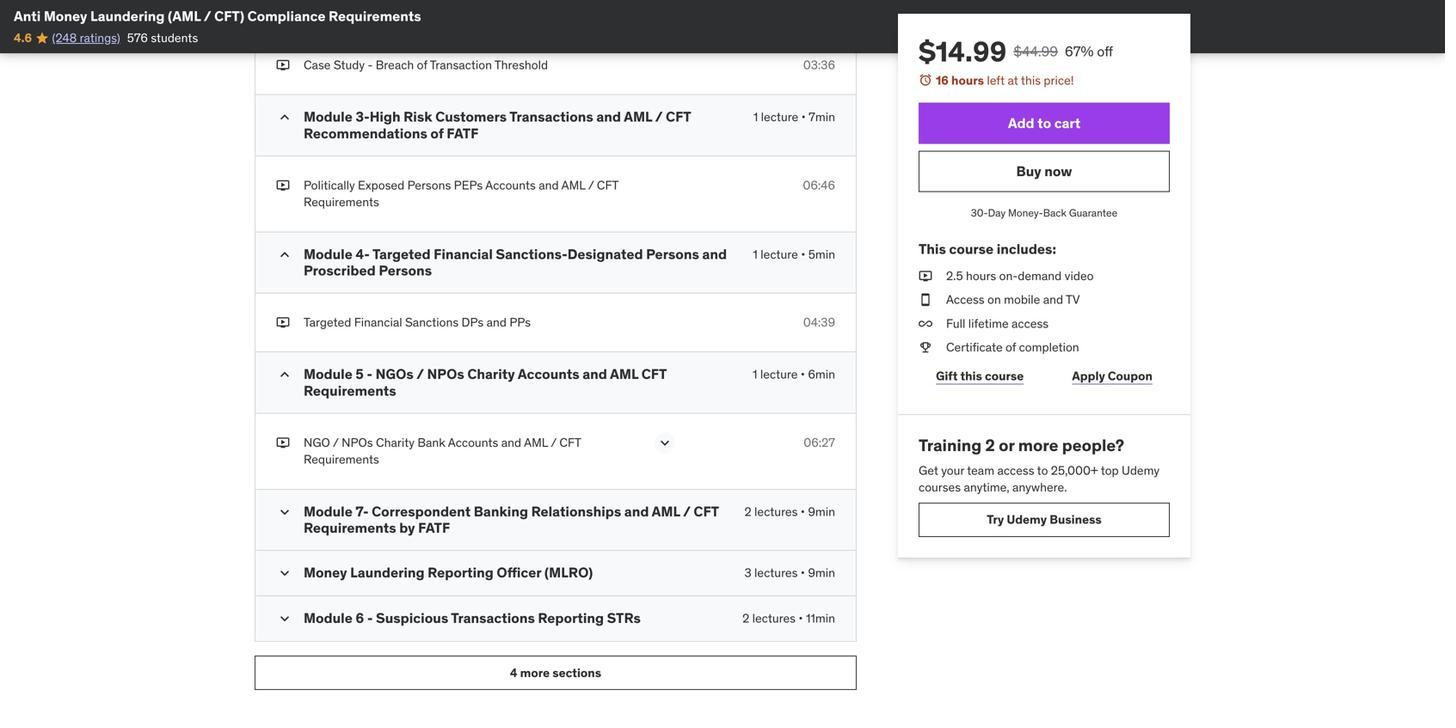 Task type: locate. For each thing, give the bounding box(es) containing it.
team
[[967, 463, 995, 479]]

access down the or at the bottom
[[997, 463, 1035, 479]]

1 module from the top
[[304, 108, 353, 126]]

requirements up the breach
[[329, 7, 421, 25]]

1 left '5min'
[[753, 247, 758, 262]]

lectures left 11min
[[752, 611, 796, 627]]

requirements down politically
[[304, 195, 379, 210]]

5 module from the top
[[304, 610, 353, 628]]

$44.99
[[1014, 43, 1058, 60]]

9min for money laundering reporting officer (mlro)
[[808, 566, 835, 581]]

1 for module 5 - ngos / npos charity accounts and aml cft requirements
[[753, 367, 757, 383]]

(248 ratings)
[[52, 30, 120, 46]]

xsmall image left politically
[[276, 177, 290, 194]]

includes:
[[997, 240, 1056, 258]]

0 horizontal spatial reporting
[[428, 565, 494, 582]]

npos right ngo
[[342, 435, 373, 451]]

0 vertical spatial of
[[417, 57, 427, 73]]

people?
[[1062, 435, 1125, 456]]

2 vertical spatial 1
[[753, 367, 757, 383]]

ngos
[[376, 366, 414, 383]]

• left 7min
[[801, 109, 806, 125]]

-
[[368, 57, 373, 73], [367, 366, 373, 383], [367, 610, 373, 628]]

udemy right top
[[1122, 463, 1160, 479]]

1 vertical spatial to
[[1037, 463, 1048, 479]]

cft inside politically exposed persons peps accounts and aml / cft requirements
[[597, 178, 619, 193]]

udemy right try on the bottom right of page
[[1007, 512, 1047, 528]]

more right 4
[[520, 666, 550, 681]]

9min down 06:27
[[808, 504, 835, 520]]

laundering down by
[[350, 565, 425, 582]]

30-day money-back guarantee
[[971, 207, 1118, 220]]

0 vertical spatial -
[[368, 57, 373, 73]]

1 vertical spatial more
[[520, 666, 550, 681]]

1 9min from the top
[[808, 504, 835, 520]]

gift
[[936, 369, 958, 384]]

1 vertical spatial this
[[960, 369, 982, 384]]

course up 2.5
[[949, 240, 994, 258]]

0 vertical spatial laundering
[[90, 7, 165, 25]]

fatf
[[447, 125, 479, 142], [418, 520, 450, 537]]

strs
[[607, 610, 641, 628]]

1 vertical spatial -
[[367, 366, 373, 383]]

course down "certificate of completion"
[[985, 369, 1024, 384]]

0 vertical spatial lectures
[[755, 504, 798, 520]]

module left '6'
[[304, 610, 353, 628]]

more right the or at the bottom
[[1018, 435, 1059, 456]]

of inside the module 3-high risk customers transactions and aml / cft recommendations of fatf
[[431, 125, 444, 142]]

targeted down proscribed
[[304, 315, 351, 330]]

- right the study
[[368, 57, 373, 73]]

0 horizontal spatial this
[[960, 369, 982, 384]]

requirements left by
[[304, 520, 396, 537]]

1 horizontal spatial this
[[1021, 73, 1041, 88]]

xsmall image left access
[[919, 292, 933, 309]]

2 small image from the top
[[276, 246, 293, 263]]

module 3-high risk customers transactions and aml / cft recommendations of fatf
[[304, 108, 691, 142]]

cft inside module 5 - ngos / npos charity accounts and aml cft requirements
[[642, 366, 667, 383]]

this right the at
[[1021, 73, 1041, 88]]

and
[[597, 108, 621, 126], [539, 178, 559, 193], [702, 245, 727, 263], [1043, 292, 1063, 308], [487, 315, 507, 330], [583, 366, 607, 383], [501, 435, 521, 451], [624, 503, 649, 521]]

0 vertical spatial to
[[1038, 114, 1051, 132]]

2 vertical spatial lectures
[[752, 611, 796, 627]]

1 vertical spatial access
[[997, 463, 1035, 479]]

1 vertical spatial accounts
[[518, 366, 580, 383]]

accounts inside ngo / npos charity bank accounts and aml / cft requirements
[[448, 435, 498, 451]]

charity inside ngo / npos charity bank accounts and aml / cft requirements
[[376, 435, 415, 451]]

(aml
[[168, 7, 201, 25]]

2 9min from the top
[[808, 566, 835, 581]]

1 horizontal spatial udemy
[[1122, 463, 1160, 479]]

4 more sections
[[510, 666, 601, 681]]

1 vertical spatial lecture
[[761, 247, 798, 262]]

1 horizontal spatial money
[[304, 565, 347, 582]]

apply coupon button
[[1055, 360, 1170, 394]]

9min
[[808, 504, 835, 520], [808, 566, 835, 581]]

to left cart
[[1038, 114, 1051, 132]]

1 horizontal spatial npos
[[427, 366, 464, 383]]

1 left 6min
[[753, 367, 757, 383]]

0 vertical spatial fatf
[[447, 125, 479, 142]]

threshold up the module 3-high risk customers transactions and aml / cft recommendations of fatf
[[495, 57, 548, 73]]

2 down 3
[[743, 611, 750, 627]]

small image
[[276, 504, 293, 521]]

1 horizontal spatial threshold
[[495, 57, 548, 73]]

more
[[1018, 435, 1059, 456], [520, 666, 550, 681]]

2 left the or at the bottom
[[985, 435, 995, 456]]

hours for 2.5
[[966, 268, 996, 284]]

0 vertical spatial accounts
[[485, 178, 536, 193]]

to inside add to cart button
[[1038, 114, 1051, 132]]

1 left 7min
[[753, 109, 758, 125]]

relationships
[[531, 503, 621, 521]]

1 lecture • 7min
[[753, 109, 835, 125]]

and inside politically exposed persons peps accounts and aml / cft requirements
[[539, 178, 559, 193]]

exposed
[[358, 178, 405, 193]]

guarantee
[[1069, 207, 1118, 220]]

this course includes:
[[919, 240, 1056, 258]]

0 vertical spatial financial
[[434, 245, 493, 263]]

0 vertical spatial udemy
[[1122, 463, 1160, 479]]

what
[[304, 23, 332, 38]]

1 vertical spatial charity
[[376, 435, 415, 451]]

lectures right 3
[[755, 566, 798, 581]]

npos
[[427, 366, 464, 383], [342, 435, 373, 451]]

2 vertical spatial -
[[367, 610, 373, 628]]

transaction up customers
[[430, 57, 492, 73]]

module for module 3-high risk customers transactions and aml / cft recommendations of fatf
[[304, 108, 353, 126]]

xsmall image left the what on the left of the page
[[276, 22, 290, 39]]

0 horizontal spatial more
[[520, 666, 550, 681]]

to up anywhere.
[[1037, 463, 1048, 479]]

lecture
[[761, 109, 799, 125], [761, 247, 798, 262], [760, 367, 798, 383]]

gift this course link
[[919, 360, 1041, 394]]

0 vertical spatial transaction
[[346, 23, 408, 38]]

aml
[[624, 108, 652, 126], [561, 178, 586, 193], [610, 366, 638, 383], [524, 435, 548, 451], [652, 503, 680, 521]]

course
[[949, 240, 994, 258], [985, 369, 1024, 384]]

module for module 4- targeted financial sanctions-designated persons and proscribed persons
[[304, 245, 353, 263]]

lectures up 3 lectures • 9min
[[755, 504, 798, 520]]

targeted inside module 4- targeted financial sanctions-designated persons and proscribed persons
[[372, 245, 431, 263]]

and inside module 4- targeted financial sanctions-designated persons and proscribed persons
[[702, 245, 727, 263]]

2 lectures • 11min
[[743, 611, 835, 627]]

fatf right risk
[[447, 125, 479, 142]]

1 small image from the top
[[276, 109, 293, 126]]

hours right 2.5
[[966, 268, 996, 284]]

fatf right by
[[418, 520, 450, 537]]

cft inside ngo / npos charity bank accounts and aml / cft requirements
[[560, 435, 581, 451]]

1 vertical spatial course
[[985, 369, 1024, 384]]

add
[[1008, 114, 1035, 132]]

lecture left 6min
[[760, 367, 798, 383]]

to inside training 2 or more people? get your team access to 25,000+ top udemy courses anytime, anywhere.
[[1037, 463, 1048, 479]]

small image
[[276, 109, 293, 126], [276, 246, 293, 263], [276, 367, 293, 384], [276, 565, 293, 583], [276, 611, 293, 628]]

accounts down the pps
[[518, 366, 580, 383]]

9min up 11min
[[808, 566, 835, 581]]

4 module from the top
[[304, 503, 353, 521]]

- right '6'
[[367, 610, 373, 628]]

now
[[1045, 163, 1072, 180]]

small image left 5
[[276, 367, 293, 384]]

requirements down ngo
[[304, 452, 379, 468]]

0 vertical spatial charity
[[467, 366, 515, 383]]

access inside training 2 or more people? get your team access to 25,000+ top udemy courses anytime, anywhere.
[[997, 463, 1035, 479]]

lectures for aml
[[755, 504, 798, 520]]

5 small image from the top
[[276, 611, 293, 628]]

1 vertical spatial fatf
[[418, 520, 450, 537]]

0 vertical spatial this
[[1021, 73, 1041, 88]]

requirements up ngo
[[304, 382, 396, 400]]

0 horizontal spatial targeted
[[304, 315, 351, 330]]

0 vertical spatial hours
[[952, 73, 984, 88]]

fatf inside module 7- correspondent banking relationships and aml / cft requirements by fatf
[[418, 520, 450, 537]]

back
[[1043, 207, 1067, 220]]

xsmall image
[[276, 22, 290, 39], [276, 57, 290, 74], [276, 177, 290, 194], [919, 292, 933, 309], [919, 316, 933, 332], [919, 339, 933, 356], [276, 435, 290, 452]]

1 vertical spatial money
[[304, 565, 347, 582]]

money
[[44, 7, 87, 25], [304, 565, 347, 582]]

1 vertical spatial npos
[[342, 435, 373, 451]]

3 module from the top
[[304, 366, 353, 383]]

npos inside ngo / npos charity bank accounts and aml / cft requirements
[[342, 435, 373, 451]]

hours for 16
[[952, 73, 984, 88]]

1 horizontal spatial charity
[[467, 366, 515, 383]]

buy now
[[1016, 163, 1072, 180]]

module inside module 7- correspondent banking relationships and aml / cft requirements by fatf
[[304, 503, 353, 521]]

buy
[[1016, 163, 1042, 180]]

1 vertical spatial of
[[431, 125, 444, 142]]

small image left the "3-"
[[276, 109, 293, 126]]

full
[[946, 316, 966, 331]]

financial left sanctions
[[354, 315, 402, 330]]

lecture for module 3-high risk customers transactions and aml / cft recommendations of fatf
[[761, 109, 799, 125]]

• up 3 lectures • 9min
[[801, 504, 805, 520]]

06:27
[[804, 435, 835, 451]]

alarm image
[[919, 73, 933, 87]]

transactions down officer
[[451, 610, 535, 628]]

small image for module 3-high risk customers transactions and aml / cft recommendations of fatf
[[276, 109, 293, 126]]

threshold up case study - breach of transaction threshold
[[411, 23, 464, 38]]

• up 2 lectures • 11min
[[801, 566, 805, 581]]

- inside module 5 - ngos / npos charity accounts and aml cft requirements
[[367, 366, 373, 383]]

- for 6
[[367, 610, 373, 628]]

2 vertical spatial accounts
[[448, 435, 498, 451]]

transactions inside the module 3-high risk customers transactions and aml / cft recommendations of fatf
[[510, 108, 593, 126]]

1 vertical spatial 1
[[753, 247, 758, 262]]

7-
[[356, 503, 369, 521]]

of down full lifetime access
[[1006, 340, 1016, 355]]

this right gift
[[960, 369, 982, 384]]

module for module 5 - ngos / npos charity accounts and aml cft requirements
[[304, 366, 353, 383]]

1 horizontal spatial targeted
[[372, 245, 431, 263]]

udemy
[[1122, 463, 1160, 479], [1007, 512, 1047, 528]]

1 horizontal spatial transaction
[[430, 57, 492, 73]]

1 vertical spatial reporting
[[538, 610, 604, 628]]

targeted right '4-'
[[372, 245, 431, 263]]

small image left proscribed
[[276, 246, 293, 263]]

sanctions
[[405, 315, 459, 330]]

1 horizontal spatial of
[[431, 125, 444, 142]]

2 for module 7- correspondent banking relationships and aml / cft requirements by fatf
[[745, 504, 752, 520]]

training 2 or more people? get your team access to 25,000+ top udemy courses anytime, anywhere.
[[919, 435, 1160, 495]]

udemy inside training 2 or more people? get your team access to 25,000+ top udemy courses anytime, anywhere.
[[1122, 463, 1160, 479]]

reporting
[[428, 565, 494, 582], [538, 610, 604, 628]]

persons left peps
[[407, 178, 451, 193]]

1 vertical spatial xsmall image
[[276, 315, 290, 331]]

aml inside ngo / npos charity bank accounts and aml / cft requirements
[[524, 435, 548, 451]]

is
[[335, 23, 344, 38]]

fatf inside the module 3-high risk customers transactions and aml / cft recommendations of fatf
[[447, 125, 479, 142]]

0 vertical spatial npos
[[427, 366, 464, 383]]

suspicious
[[376, 610, 448, 628]]

0 horizontal spatial npos
[[342, 435, 373, 451]]

reporting up module 6 - suspicious transactions reporting strs
[[428, 565, 494, 582]]

accounts right peps
[[485, 178, 536, 193]]

hours right 16
[[952, 73, 984, 88]]

aml inside politically exposed persons peps accounts and aml / cft requirements
[[561, 178, 586, 193]]

0 vertical spatial more
[[1018, 435, 1059, 456]]

2 up 3
[[745, 504, 752, 520]]

this
[[919, 240, 946, 258]]

0 horizontal spatial threshold
[[411, 23, 464, 38]]

show lecture description image
[[656, 435, 674, 452]]

reporting down '(mlro)'
[[538, 610, 604, 628]]

• for aml
[[801, 109, 806, 125]]

2 module from the top
[[304, 245, 353, 263]]

xsmall image left certificate
[[919, 339, 933, 356]]

• left '5min'
[[801, 247, 806, 262]]

module inside module 4- targeted financial sanctions-designated persons and proscribed persons
[[304, 245, 353, 263]]

lecture for module 5 - ngos / npos charity accounts and aml cft requirements
[[760, 367, 798, 383]]

0 horizontal spatial financial
[[354, 315, 402, 330]]

2 vertical spatial lecture
[[760, 367, 798, 383]]

4 small image from the top
[[276, 565, 293, 583]]

requirements inside politically exposed persons peps accounts and aml / cft requirements
[[304, 195, 379, 210]]

access down mobile
[[1012, 316, 1049, 331]]

day
[[988, 207, 1006, 220]]

persons right '4-'
[[379, 262, 432, 280]]

npos right ngos on the left bottom
[[427, 366, 464, 383]]

laundering
[[90, 7, 165, 25], [350, 565, 425, 582]]

lecture left 7min
[[761, 109, 799, 125]]

0 vertical spatial targeted
[[372, 245, 431, 263]]

left
[[987, 73, 1005, 88]]

mobile
[[1004, 292, 1040, 308]]

courses
[[919, 480, 961, 495]]

- right 5
[[367, 366, 373, 383]]

2 vertical spatial 2
[[743, 611, 750, 627]]

0 vertical spatial 2
[[985, 435, 995, 456]]

small image for module 4- targeted financial sanctions-designated persons and proscribed persons
[[276, 246, 293, 263]]

charity down dps at the top of the page
[[467, 366, 515, 383]]

module left 7-
[[304, 503, 353, 521]]

1 horizontal spatial laundering
[[350, 565, 425, 582]]

0 vertical spatial 9min
[[808, 504, 835, 520]]

and inside the module 3-high risk customers transactions and aml / cft recommendations of fatf
[[597, 108, 621, 126]]

lectures for strs
[[752, 611, 796, 627]]

3 small image from the top
[[276, 367, 293, 384]]

small image down small icon
[[276, 565, 293, 583]]

• for /
[[801, 504, 805, 520]]

module left the "3-"
[[304, 108, 353, 126]]

certificate
[[946, 340, 1003, 355]]

lecture for module 4- targeted financial sanctions-designated persons and proscribed persons
[[761, 247, 798, 262]]

1 horizontal spatial financial
[[434, 245, 493, 263]]

accounts inside module 5 - ngos / npos charity accounts and aml cft requirements
[[518, 366, 580, 383]]

11min
[[806, 611, 835, 627]]

0 horizontal spatial charity
[[376, 435, 415, 451]]

• left 6min
[[801, 367, 805, 383]]

1 vertical spatial hours
[[966, 268, 996, 284]]

access
[[1012, 316, 1049, 331], [997, 463, 1035, 479]]

1 vertical spatial 9min
[[808, 566, 835, 581]]

small image left '6'
[[276, 611, 293, 628]]

transactions right customers
[[510, 108, 593, 126]]

module inside module 5 - ngos / npos charity accounts and aml cft requirements
[[304, 366, 353, 383]]

xsmall image
[[919, 268, 933, 285], [276, 315, 290, 331]]

1 vertical spatial transaction
[[430, 57, 492, 73]]

module inside the module 3-high risk customers transactions and aml / cft recommendations of fatf
[[304, 108, 353, 126]]

0 horizontal spatial xsmall image
[[276, 315, 290, 331]]

aml inside module 5 - ngos / npos charity accounts and aml cft requirements
[[610, 366, 638, 383]]

transaction right is
[[346, 23, 408, 38]]

module left 5
[[304, 366, 353, 383]]

aml inside module 7- correspondent banking relationships and aml / cft requirements by fatf
[[652, 503, 680, 521]]

persons
[[407, 178, 451, 193], [646, 245, 699, 263], [379, 262, 432, 280]]

0 vertical spatial access
[[1012, 316, 1049, 331]]

/ inside module 5 - ngos / npos charity accounts and aml cft requirements
[[416, 366, 424, 383]]

0 vertical spatial transactions
[[510, 108, 593, 126]]

1 vertical spatial transactions
[[451, 610, 535, 628]]

your
[[941, 463, 964, 479]]

0 vertical spatial 1
[[753, 109, 758, 125]]

1 horizontal spatial xsmall image
[[919, 268, 933, 285]]

1 horizontal spatial more
[[1018, 435, 1059, 456]]

1 vertical spatial threshold
[[495, 57, 548, 73]]

of right high
[[431, 125, 444, 142]]

module left '4-'
[[304, 245, 353, 263]]

2 horizontal spatial of
[[1006, 340, 1016, 355]]

of right the breach
[[417, 57, 427, 73]]

lecture left '5min'
[[761, 247, 798, 262]]

0 horizontal spatial udemy
[[1007, 512, 1047, 528]]

laundering up the 576
[[90, 7, 165, 25]]

1 vertical spatial 2
[[745, 504, 752, 520]]

0 vertical spatial lecture
[[761, 109, 799, 125]]

charity left 'bank'
[[376, 435, 415, 451]]

designated
[[568, 245, 643, 263]]

and inside ngo / npos charity bank accounts and aml / cft requirements
[[501, 435, 521, 451]]

5
[[356, 366, 364, 383]]

customers
[[435, 108, 507, 126]]

accounts right 'bank'
[[448, 435, 498, 451]]

0 vertical spatial money
[[44, 7, 87, 25]]

financial down politically exposed persons peps accounts and aml / cft requirements
[[434, 245, 493, 263]]

anti money laundering (aml / cft) compliance requirements
[[14, 7, 421, 25]]

completion
[[1019, 340, 1079, 355]]

16
[[936, 73, 949, 88]]



Task type: vqa. For each thing, say whether or not it's contained in the screenshot.
THE RATIOS
no



Task type: describe. For each thing, give the bounding box(es) containing it.
persons right designated
[[646, 245, 699, 263]]

(mlro)
[[544, 565, 593, 582]]

persons inside politically exposed persons peps accounts and aml / cft requirements
[[407, 178, 451, 193]]

$14.99 $44.99 67% off
[[919, 34, 1113, 69]]

2 for module 6 - suspicious transactions reporting strs
[[743, 611, 750, 627]]

module 5 - ngos / npos charity accounts and aml cft requirements
[[304, 366, 667, 400]]

try udemy business link
[[919, 503, 1170, 538]]

1 vertical spatial financial
[[354, 315, 402, 330]]

xsmall image left ngo
[[276, 435, 290, 452]]

apply coupon
[[1072, 369, 1153, 384]]

$14.99
[[919, 34, 1007, 69]]

3 lectures • 9min
[[745, 566, 835, 581]]

try udemy business
[[987, 512, 1102, 528]]

study
[[334, 57, 365, 73]]

and inside module 5 - ngos / npos charity accounts and aml cft requirements
[[583, 366, 607, 383]]

576 students
[[127, 30, 198, 46]]

more inside button
[[520, 666, 550, 681]]

ngo
[[304, 435, 330, 451]]

1 vertical spatial laundering
[[350, 565, 425, 582]]

67%
[[1065, 43, 1094, 60]]

more inside training 2 or more people? get your team access to 25,000+ top udemy courses anytime, anywhere.
[[1018, 435, 1059, 456]]

politically exposed persons peps accounts and aml / cft requirements
[[304, 178, 619, 210]]

0 horizontal spatial transaction
[[346, 23, 408, 38]]

cft inside the module 3-high risk customers transactions and aml / cft recommendations of fatf
[[666, 108, 691, 126]]

business
[[1050, 512, 1102, 528]]

access on mobile and tv
[[946, 292, 1080, 308]]

lifetime
[[968, 316, 1009, 331]]

1 vertical spatial targeted
[[304, 315, 351, 330]]

financial inside module 4- targeted financial sanctions-designated persons and proscribed persons
[[434, 245, 493, 263]]

/ inside the module 3-high risk customers transactions and aml / cft recommendations of fatf
[[655, 108, 663, 126]]

xsmall image left full
[[919, 316, 933, 332]]

1 vertical spatial lectures
[[755, 566, 798, 581]]

0 horizontal spatial of
[[417, 57, 427, 73]]

0 vertical spatial reporting
[[428, 565, 494, 582]]

bank
[[418, 435, 445, 451]]

2 lectures • 9min
[[745, 504, 835, 520]]

2 inside training 2 or more people? get your team access to 25,000+ top udemy courses anytime, anywhere.
[[985, 435, 995, 456]]

high
[[370, 108, 401, 126]]

price!
[[1044, 73, 1074, 88]]

03:36
[[803, 57, 835, 73]]

access
[[946, 292, 985, 308]]

aml inside the module 3-high risk customers transactions and aml / cft recommendations of fatf
[[624, 108, 652, 126]]

5min
[[808, 247, 835, 262]]

0 horizontal spatial money
[[44, 7, 87, 25]]

0 vertical spatial xsmall image
[[919, 268, 933, 285]]

requirements inside module 7- correspondent banking relationships and aml / cft requirements by fatf
[[304, 520, 396, 537]]

compliance
[[247, 7, 326, 25]]

module 4- targeted financial sanctions-designated persons and proscribed persons
[[304, 245, 727, 280]]

small image for module 6 - suspicious transactions reporting strs
[[276, 611, 293, 628]]

1 lecture • 5min
[[753, 247, 835, 262]]

add to cart button
[[919, 103, 1170, 144]]

6
[[356, 610, 364, 628]]

6min
[[808, 367, 835, 383]]

anti
[[14, 7, 41, 25]]

• for and
[[801, 247, 806, 262]]

try
[[987, 512, 1004, 528]]

risk
[[404, 108, 432, 126]]

money laundering reporting officer (mlro)
[[304, 565, 593, 582]]

0 vertical spatial threshold
[[411, 23, 464, 38]]

and inside module 7- correspondent banking relationships and aml / cft requirements by fatf
[[624, 503, 649, 521]]

9min for module 7- correspondent banking relationships and aml / cft requirements by fatf
[[808, 504, 835, 520]]

accounts inside politically exposed persons peps accounts and aml / cft requirements
[[485, 178, 536, 193]]

1 for module 4- targeted financial sanctions-designated persons and proscribed persons
[[753, 247, 758, 262]]

1 vertical spatial udemy
[[1007, 512, 1047, 528]]

- for study
[[368, 57, 373, 73]]

0 vertical spatial course
[[949, 240, 994, 258]]

cft inside module 7- correspondent banking relationships and aml / cft requirements by fatf
[[694, 503, 719, 521]]

apply
[[1072, 369, 1105, 384]]

06:46
[[803, 178, 835, 193]]

tv
[[1066, 292, 1080, 308]]

certificate of completion
[[946, 340, 1079, 355]]

1 for module 3-high risk customers transactions and aml / cft recommendations of fatf
[[753, 109, 758, 125]]

coupon
[[1108, 369, 1153, 384]]

training
[[919, 435, 982, 456]]

576
[[127, 30, 148, 46]]

module for module 7- correspondent banking relationships and aml / cft requirements by fatf
[[304, 503, 353, 521]]

requirements inside ngo / npos charity bank accounts and aml / cft requirements
[[304, 452, 379, 468]]

banking
[[474, 503, 528, 521]]

module for module 6 - suspicious transactions reporting strs
[[304, 610, 353, 628]]

1 lecture • 6min
[[753, 367, 835, 383]]

anytime,
[[964, 480, 1010, 495]]

npos inside module 5 - ngos / npos charity accounts and aml cft requirements
[[427, 366, 464, 383]]

off
[[1097, 43, 1113, 60]]

2 vertical spatial of
[[1006, 340, 1016, 355]]

/ inside politically exposed persons peps accounts and aml / cft requirements
[[588, 178, 594, 193]]

xsmall image left the case
[[276, 57, 290, 74]]

2.5
[[946, 268, 963, 284]]

ratings)
[[80, 30, 120, 46]]

sections
[[553, 666, 601, 681]]

by
[[399, 520, 415, 537]]

• left 11min
[[799, 611, 803, 627]]

ngo / npos charity bank accounts and aml / cft requirements
[[304, 435, 581, 468]]

4.6
[[14, 30, 32, 46]]

gift this course
[[936, 369, 1024, 384]]

cart
[[1054, 114, 1081, 132]]

students
[[151, 30, 198, 46]]

module 6 - suspicious transactions reporting strs
[[304, 610, 641, 628]]

- for 5
[[367, 366, 373, 383]]

politically
[[304, 178, 355, 193]]

correspondent
[[372, 503, 471, 521]]

requirements inside module 5 - ngos / npos charity accounts and aml cft requirements
[[304, 382, 396, 400]]

proscribed
[[304, 262, 376, 280]]

small image for money laundering reporting officer (mlro)
[[276, 565, 293, 583]]

30-
[[971, 207, 988, 220]]

4-
[[356, 245, 370, 263]]

sanctions-
[[496, 245, 568, 263]]

pps
[[510, 315, 531, 330]]

case study - breach of transaction threshold
[[304, 57, 548, 73]]

2.5 hours on-demand video
[[946, 268, 1094, 284]]

0 horizontal spatial laundering
[[90, 7, 165, 25]]

16 hours left at this price!
[[936, 73, 1074, 88]]

recommendations
[[304, 125, 427, 142]]

1 horizontal spatial reporting
[[538, 610, 604, 628]]

7min
[[809, 109, 835, 125]]

4
[[510, 666, 517, 681]]

demand
[[1018, 268, 1062, 284]]

/ inside module 7- correspondent banking relationships and aml / cft requirements by fatf
[[683, 503, 691, 521]]

peps
[[454, 178, 483, 193]]

04:39
[[803, 315, 835, 330]]

• for accounts
[[801, 367, 805, 383]]

on-
[[999, 268, 1018, 284]]

charity inside module 5 - ngos / npos charity accounts and aml cft requirements
[[467, 366, 515, 383]]

targeted financial sanctions dps and pps
[[304, 315, 531, 330]]

get
[[919, 463, 938, 479]]

small image for module 5 - ngos / npos charity accounts and aml cft requirements
[[276, 367, 293, 384]]

what is transaction threshold
[[304, 23, 464, 38]]

officer
[[497, 565, 541, 582]]

4 more sections button
[[255, 657, 857, 691]]

buy now button
[[919, 151, 1170, 192]]



